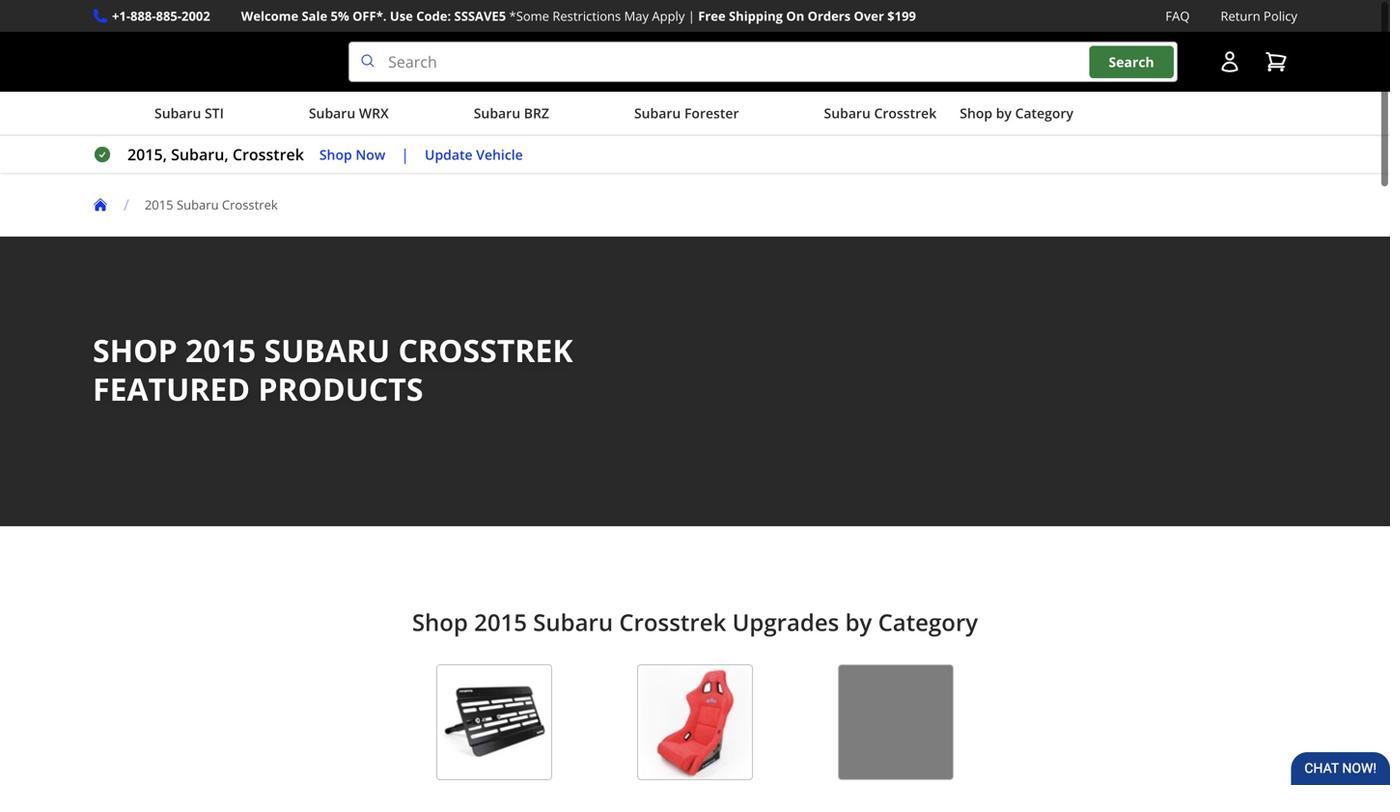 Task type: describe. For each thing, give the bounding box(es) containing it.
off*.
[[353, 7, 387, 25]]

search input field
[[349, 42, 1178, 82]]

engine image image
[[838, 665, 954, 780]]

faq link
[[1166, 6, 1190, 26]]

code:
[[416, 7, 451, 25]]

orders
[[808, 7, 851, 25]]

sale
[[302, 7, 328, 25]]

shipping
[[729, 7, 783, 25]]

products
[[258, 368, 423, 410]]

2015,
[[127, 144, 167, 165]]

subaru
[[264, 329, 390, 371]]

888-
[[130, 7, 156, 25]]

exterior image image
[[436, 665, 552, 780]]

2015 subaru crosstrek
[[145, 196, 278, 214]]

subaru for subaru crosstrek
[[824, 104, 871, 122]]

return
[[1221, 7, 1261, 25]]

search
[[1109, 53, 1155, 71]]

use
[[390, 7, 413, 25]]

crosstrek
[[398, 329, 573, 371]]

shop for shop now
[[320, 145, 352, 163]]

2015 for shop
[[474, 607, 527, 638]]

/
[[124, 194, 129, 215]]

brz
[[524, 104, 549, 122]]

shop now link
[[320, 144, 386, 166]]

upgrades
[[733, 607, 840, 638]]

update
[[425, 145, 473, 163]]

search button
[[1090, 46, 1174, 78]]

free
[[698, 7, 726, 25]]

restrictions
[[553, 7, 621, 25]]

2015, subaru, crosstrek
[[127, 144, 304, 165]]

interior image image
[[637, 665, 753, 780]]

subaru brz button
[[412, 96, 549, 134]]

update vehicle button
[[425, 144, 523, 166]]

category inside shop by category dropdown button
[[1015, 104, 1074, 122]]

on
[[786, 7, 805, 25]]

subaru for subaru forester
[[634, 104, 681, 122]]

subaru for subaru wrx
[[309, 104, 356, 122]]

by inside dropdown button
[[996, 104, 1012, 122]]

apply
[[652, 7, 685, 25]]

now
[[356, 145, 386, 163]]

return policy
[[1221, 7, 1298, 25]]

featured
[[93, 368, 250, 410]]

0 horizontal spatial 2015
[[145, 196, 173, 214]]

faq
[[1166, 7, 1190, 25]]

subaru sti button
[[93, 96, 224, 134]]

subaru sti
[[155, 104, 224, 122]]

subaru forester button
[[573, 96, 739, 134]]



Task type: locate. For each thing, give the bounding box(es) containing it.
2002
[[182, 7, 210, 25]]

| right now
[[401, 144, 410, 165]]

shop by category
[[960, 104, 1074, 122]]

*some
[[509, 7, 549, 25]]

shop for shop 2015 subaru crosstrek upgrades by category
[[412, 607, 468, 638]]

subaru brz
[[474, 104, 549, 122]]

shop 2015 subaru crosstrek featured products
[[93, 329, 573, 410]]

0 horizontal spatial category
[[878, 607, 978, 638]]

subaru,
[[171, 144, 229, 165]]

1 horizontal spatial 2015
[[185, 329, 256, 371]]

0 horizontal spatial |
[[401, 144, 410, 165]]

subaru wrx button
[[247, 96, 389, 134]]

2015 inside shop 2015 subaru crosstrek featured products
[[185, 329, 256, 371]]

shop for shop by category
[[960, 104, 993, 122]]

crosstrek
[[874, 104, 937, 122], [233, 144, 304, 165], [222, 196, 278, 214], [619, 607, 727, 638]]

may
[[624, 7, 649, 25]]

+1-888-885-2002 link
[[112, 6, 210, 26]]

|
[[688, 7, 695, 25], [401, 144, 410, 165]]

subaru
[[155, 104, 201, 122], [309, 104, 356, 122], [474, 104, 521, 122], [634, 104, 681, 122], [824, 104, 871, 122], [177, 196, 219, 214], [533, 607, 613, 638]]

home image
[[93, 197, 108, 213]]

vehicle
[[476, 145, 523, 163]]

2015 subaru crosstrek link
[[145, 196, 293, 214]]

| left free
[[688, 7, 695, 25]]

0 vertical spatial 2015
[[145, 196, 173, 214]]

0 horizontal spatial shop
[[320, 145, 352, 163]]

forester
[[685, 104, 739, 122]]

0 vertical spatial category
[[1015, 104, 1074, 122]]

shop 2015 subaru crosstrek upgrades by category
[[412, 607, 978, 638]]

885-
[[156, 7, 182, 25]]

return policy link
[[1221, 6, 1298, 26]]

shop inside dropdown button
[[960, 104, 993, 122]]

sssave5
[[454, 7, 506, 25]]

subaru crosstrek
[[824, 104, 937, 122]]

2 vertical spatial shop
[[412, 607, 468, 638]]

welcome sale 5% off*. use code: sssave5 *some restrictions may apply | free shipping on orders over $199
[[241, 7, 916, 25]]

1 vertical spatial by
[[846, 607, 872, 638]]

+1-888-885-2002
[[112, 7, 210, 25]]

0 vertical spatial shop
[[960, 104, 993, 122]]

policy
[[1264, 7, 1298, 25]]

2 horizontal spatial 2015
[[474, 607, 527, 638]]

2015 for shop
[[185, 329, 256, 371]]

1 horizontal spatial category
[[1015, 104, 1074, 122]]

shop
[[93, 329, 177, 371]]

0 vertical spatial by
[[996, 104, 1012, 122]]

welcome
[[241, 7, 299, 25]]

subaru for subaru brz
[[474, 104, 521, 122]]

shop
[[960, 104, 993, 122], [320, 145, 352, 163], [412, 607, 468, 638]]

button image
[[1219, 50, 1242, 74]]

+1-
[[112, 7, 130, 25]]

1 vertical spatial shop
[[320, 145, 352, 163]]

subaru wrx
[[309, 104, 389, 122]]

wrx
[[359, 104, 389, 122]]

1 horizontal spatial by
[[996, 104, 1012, 122]]

1 vertical spatial category
[[878, 607, 978, 638]]

subaru crosstrek button
[[762, 96, 937, 134]]

2015
[[145, 196, 173, 214], [185, 329, 256, 371], [474, 607, 527, 638]]

1 horizontal spatial shop
[[412, 607, 468, 638]]

5%
[[331, 7, 349, 25]]

shop now
[[320, 145, 386, 163]]

subaru forester
[[634, 104, 739, 122]]

sti
[[205, 104, 224, 122]]

$199
[[888, 7, 916, 25]]

2 vertical spatial 2015
[[474, 607, 527, 638]]

1 vertical spatial 2015
[[185, 329, 256, 371]]

1 horizontal spatial |
[[688, 7, 695, 25]]

2 horizontal spatial shop
[[960, 104, 993, 122]]

subaru for subaru sti
[[155, 104, 201, 122]]

1 vertical spatial |
[[401, 144, 410, 165]]

0 vertical spatial |
[[688, 7, 695, 25]]

category
[[1015, 104, 1074, 122], [878, 607, 978, 638]]

by
[[996, 104, 1012, 122], [846, 607, 872, 638]]

update vehicle
[[425, 145, 523, 163]]

shop by category button
[[960, 96, 1074, 134]]

crosstrek inside dropdown button
[[874, 104, 937, 122]]

over
[[854, 7, 884, 25]]

0 horizontal spatial by
[[846, 607, 872, 638]]



Task type: vqa. For each thing, say whether or not it's contained in the screenshot.
Apply on the left top
yes



